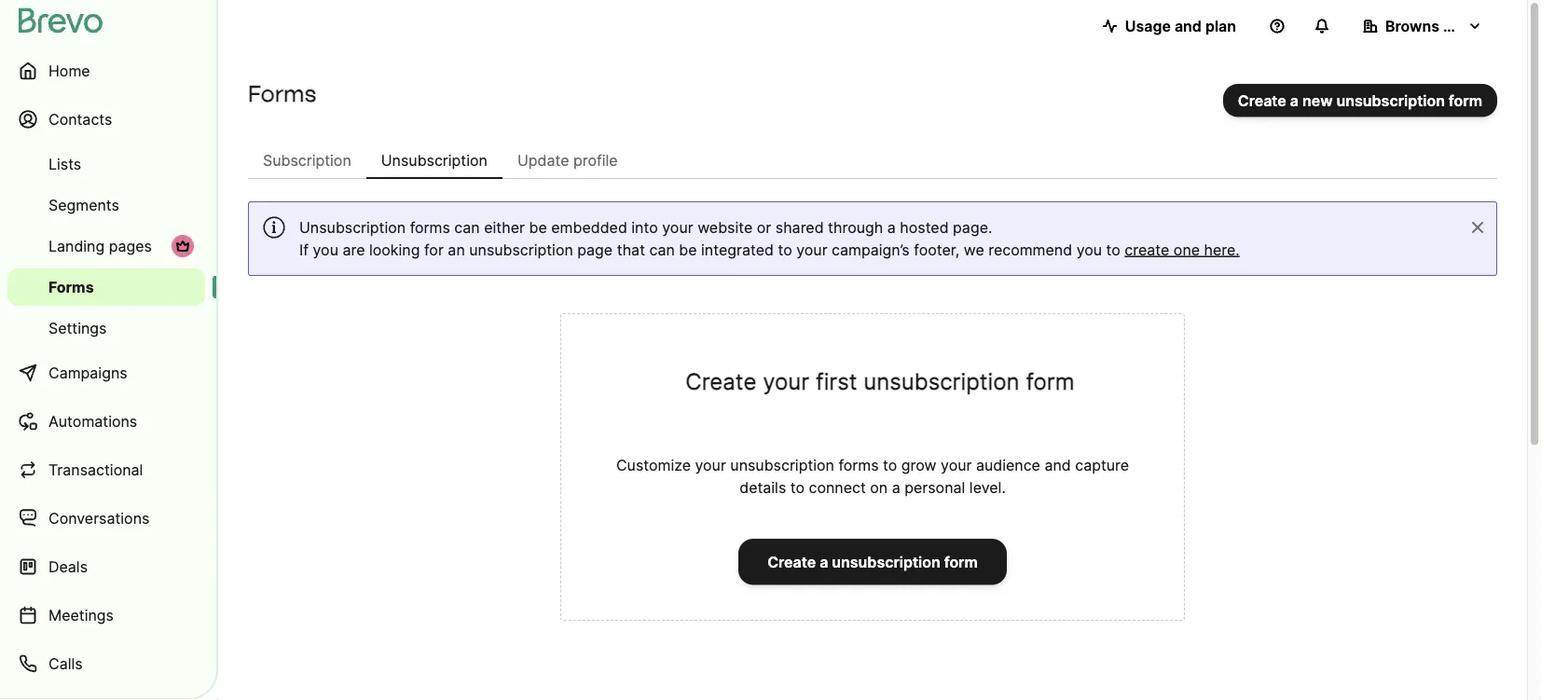 Task type: locate. For each thing, give the bounding box(es) containing it.
audience
[[976, 456, 1040, 474]]

create
[[1125, 241, 1170, 259]]

create for create a new unsubscription form
[[1238, 91, 1287, 110]]

your left first
[[763, 367, 810, 395]]

be
[[529, 218, 547, 236], [679, 241, 697, 259]]

contacts link
[[7, 97, 205, 142]]

unsubscription up details
[[730, 456, 834, 474]]

1 horizontal spatial forms
[[839, 456, 879, 474]]

personal
[[905, 478, 965, 497]]

lists link
[[7, 145, 205, 183]]

unsubscription for unsubscription
[[381, 151, 488, 169]]

first
[[816, 367, 857, 395]]

one
[[1174, 241, 1200, 259]]

you right if at left top
[[313, 241, 338, 259]]

a right on
[[892, 478, 900, 497]]

your
[[662, 218, 693, 236], [796, 241, 828, 259], [763, 367, 810, 395], [695, 456, 726, 474], [941, 456, 972, 474]]

a up campaign's
[[887, 218, 896, 236]]

you left create
[[1077, 241, 1102, 259]]

hosted
[[900, 218, 949, 236]]

0 horizontal spatial create
[[686, 367, 757, 395]]

0 horizontal spatial can
[[454, 218, 480, 236]]

0 vertical spatial be
[[529, 218, 547, 236]]

to up on
[[883, 456, 897, 474]]

forms inside "customize your unsubscription forms to grow your audience and capture details to connect on a personal level."
[[839, 456, 879, 474]]

and inside "customize your unsubscription forms to grow your audience and capture details to connect on a personal level."
[[1045, 456, 1071, 474]]

0 horizontal spatial be
[[529, 218, 547, 236]]

settings link
[[7, 310, 205, 347]]

1 vertical spatial and
[[1045, 456, 1071, 474]]

1 vertical spatial can
[[649, 241, 675, 259]]

be right either at the left top of page
[[529, 218, 547, 236]]

unsubscription inside unsubscription forms can either be embedded into your website or shared through a hosted page. if you are looking for an unsubscription page that can be integrated to your campaign's footer, we recommend you to create one here.
[[469, 241, 573, 259]]

2 horizontal spatial form
[[1449, 91, 1483, 110]]

meetings
[[48, 606, 114, 624]]

2 horizontal spatial create
[[1238, 91, 1287, 110]]

1 vertical spatial unsubscription
[[299, 218, 406, 236]]

or
[[757, 218, 771, 236]]

0 horizontal spatial forms
[[48, 278, 94, 296]]

1 horizontal spatial and
[[1175, 17, 1202, 35]]

unsubscription up are
[[299, 218, 406, 236]]

create for create a unsubscription form
[[768, 553, 816, 571]]

forms up for
[[410, 218, 450, 236]]

landing pages link
[[7, 228, 205, 265]]

1 horizontal spatial you
[[1077, 241, 1102, 259]]

are
[[343, 241, 365, 259]]

if
[[299, 241, 309, 259]]

0 vertical spatial form
[[1449, 91, 1483, 110]]

you
[[313, 241, 338, 259], [1077, 241, 1102, 259]]

your down shared
[[796, 241, 828, 259]]

forms up on
[[839, 456, 879, 474]]

unsubscription down either at the left top of page
[[469, 241, 573, 259]]

2 you from the left
[[1077, 241, 1102, 259]]

2 vertical spatial form
[[944, 553, 978, 571]]

usage
[[1125, 17, 1171, 35]]

1 horizontal spatial form
[[1026, 367, 1075, 395]]

a inside unsubscription forms can either be embedded into your website or shared through a hosted page. if you are looking for an unsubscription page that can be integrated to your campaign's footer, we recommend you to create one here.
[[887, 218, 896, 236]]

create your first unsubscription form
[[686, 367, 1075, 395]]

0 horizontal spatial and
[[1045, 456, 1071, 474]]

create a unsubscription form link
[[739, 539, 1007, 585]]

to
[[778, 241, 792, 259], [1106, 241, 1121, 259], [883, 456, 897, 474], [790, 478, 805, 497]]

new
[[1303, 91, 1333, 110]]

automations
[[48, 412, 137, 430]]

and
[[1175, 17, 1202, 35], [1045, 456, 1071, 474]]

your up personal
[[941, 456, 972, 474]]

1 vertical spatial forms
[[839, 456, 879, 474]]

transactional
[[48, 461, 143, 479]]

can up an
[[454, 218, 480, 236]]

customize your unsubscription forms to grow your audience and capture details to connect on a personal level.
[[616, 456, 1129, 497]]

to left create
[[1106, 241, 1121, 259]]

campaigns
[[48, 364, 127, 382]]

profile
[[573, 151, 618, 169]]

1 horizontal spatial create
[[768, 553, 816, 571]]

unsubscription for unsubscription forms can either be embedded into your website or shared through a hosted page. if you are looking for an unsubscription page that can be integrated to your campaign's footer, we recommend you to create one here.
[[299, 218, 406, 236]]

browns
[[1386, 17, 1440, 35]]

0 vertical spatial and
[[1175, 17, 1202, 35]]

1 horizontal spatial forms
[[248, 80, 316, 107]]

2 vertical spatial create
[[768, 553, 816, 571]]

can down into
[[649, 241, 675, 259]]

1 vertical spatial forms
[[48, 278, 94, 296]]

1 vertical spatial form
[[1026, 367, 1075, 395]]

page.
[[953, 218, 992, 236]]

forms up subscription
[[248, 80, 316, 107]]

1 vertical spatial create
[[686, 367, 757, 395]]

integrated
[[701, 241, 774, 259]]

into
[[632, 218, 658, 236]]

home
[[48, 62, 90, 80]]

be left integrated
[[679, 241, 697, 259]]

1 vertical spatial be
[[679, 241, 697, 259]]

unsubscription down on
[[832, 553, 941, 571]]

form for create your first unsubscription form
[[1026, 367, 1075, 395]]

unsubscription right new
[[1337, 91, 1445, 110]]

transactional link
[[7, 448, 205, 492]]

segments
[[48, 196, 119, 214]]

unsubscription link
[[366, 142, 502, 179]]

0 vertical spatial create
[[1238, 91, 1287, 110]]

unsubscription
[[1337, 91, 1445, 110], [469, 241, 573, 259], [864, 367, 1020, 395], [730, 456, 834, 474], [832, 553, 941, 571]]

browns enterprise button
[[1348, 7, 1518, 45]]

connect
[[809, 478, 866, 497]]

0 vertical spatial forms
[[410, 218, 450, 236]]

home link
[[7, 48, 205, 93]]

details
[[740, 478, 786, 497]]

can
[[454, 218, 480, 236], [649, 241, 675, 259]]

left___rvooi image
[[175, 239, 190, 254]]

a left new
[[1290, 91, 1299, 110]]

unsubscription up for
[[381, 151, 488, 169]]

meetings link
[[7, 593, 205, 638]]

calls link
[[7, 642, 205, 686]]

usage and plan
[[1125, 17, 1236, 35]]

either
[[484, 218, 525, 236]]

customize
[[616, 456, 691, 474]]

0 vertical spatial unsubscription
[[381, 151, 488, 169]]

and left plan
[[1175, 17, 1202, 35]]

0 horizontal spatial you
[[313, 241, 338, 259]]

a
[[1290, 91, 1299, 110], [887, 218, 896, 236], [892, 478, 900, 497], [820, 553, 828, 571]]

through
[[828, 218, 883, 236]]

unsubscription inside unsubscription forms can either be embedded into your website or shared through a hosted page. if you are looking for an unsubscription page that can be integrated to your campaign's footer, we recommend you to create one here.
[[299, 218, 406, 236]]

form
[[1449, 91, 1483, 110], [1026, 367, 1075, 395], [944, 553, 978, 571]]

form for create a new unsubscription form
[[1449, 91, 1483, 110]]

forms
[[410, 218, 450, 236], [839, 456, 879, 474]]

and left capture
[[1045, 456, 1071, 474]]

unsubscription inside "customize your unsubscription forms to grow your audience and capture details to connect on a personal level."
[[730, 456, 834, 474]]

forms down landing
[[48, 278, 94, 296]]

create a new unsubscription form link
[[1223, 84, 1497, 117]]

forms
[[248, 80, 316, 107], [48, 278, 94, 296]]

0 horizontal spatial forms
[[410, 218, 450, 236]]

create for create your first unsubscription form
[[686, 367, 757, 395]]

subscription
[[263, 151, 351, 169]]

embedded
[[551, 218, 627, 236]]

capture
[[1075, 456, 1129, 474]]

unsubscription
[[381, 151, 488, 169], [299, 218, 406, 236]]

and inside button
[[1175, 17, 1202, 35]]

create
[[1238, 91, 1287, 110], [686, 367, 757, 395], [768, 553, 816, 571]]

0 vertical spatial forms
[[248, 80, 316, 107]]



Task type: vqa. For each thing, say whether or not it's contained in the screenshot.
Last
no



Task type: describe. For each thing, give the bounding box(es) containing it.
lists
[[48, 155, 81, 173]]

update profile
[[517, 151, 618, 169]]

a inside "customize your unsubscription forms to grow your audience and capture details to connect on a personal level."
[[892, 478, 900, 497]]

forms inside unsubscription forms can either be embedded into your website or shared through a hosted page. if you are looking for an unsubscription page that can be integrated to your campaign's footer, we recommend you to create one here.
[[410, 218, 450, 236]]

calls
[[48, 655, 83, 673]]

page
[[577, 241, 613, 259]]

1 horizontal spatial can
[[649, 241, 675, 259]]

we
[[964, 241, 984, 259]]

subscription link
[[248, 142, 366, 179]]

unsubscription forms can either be embedded into your website or shared through a hosted page. if you are looking for an unsubscription page that can be integrated to your campaign's footer, we recommend you to create one here.
[[299, 218, 1240, 259]]

usage and plan button
[[1088, 7, 1251, 45]]

campaign's
[[832, 241, 910, 259]]

unsubscription up grow
[[864, 367, 1020, 395]]

here.
[[1204, 241, 1240, 259]]

unsubscription inside create a new unsubscription form link
[[1337, 91, 1445, 110]]

1 you from the left
[[313, 241, 338, 259]]

conversations
[[48, 509, 150, 527]]

0 horizontal spatial form
[[944, 553, 978, 571]]

deals link
[[7, 545, 205, 589]]

forms link
[[7, 269, 205, 306]]

update
[[517, 151, 569, 169]]

campaigns link
[[7, 351, 205, 395]]

website
[[698, 218, 753, 236]]

landing
[[48, 237, 105, 255]]

contacts
[[48, 110, 112, 128]]

on
[[870, 478, 888, 497]]

deals
[[48, 558, 88, 576]]

to right details
[[790, 478, 805, 497]]

create a unsubscription form
[[768, 553, 978, 571]]

1 horizontal spatial be
[[679, 241, 697, 259]]

shared
[[776, 218, 824, 236]]

create one here. link
[[1125, 241, 1240, 259]]

level.
[[970, 478, 1006, 497]]

browns enterprise
[[1386, 17, 1518, 35]]

settings
[[48, 319, 107, 337]]

an
[[448, 241, 465, 259]]

segments link
[[7, 186, 205, 224]]

update profile link
[[502, 142, 633, 179]]

to down shared
[[778, 241, 792, 259]]

plan
[[1206, 17, 1236, 35]]

recommend
[[989, 241, 1072, 259]]

automations link
[[7, 399, 205, 444]]

unsubscription inside create a unsubscription form link
[[832, 553, 941, 571]]

pages
[[109, 237, 152, 255]]

enterprise
[[1443, 17, 1518, 35]]

that
[[617, 241, 645, 259]]

footer,
[[914, 241, 960, 259]]

grow
[[902, 456, 937, 474]]

your right into
[[662, 218, 693, 236]]

looking
[[369, 241, 420, 259]]

0 vertical spatial can
[[454, 218, 480, 236]]

conversations link
[[7, 496, 205, 541]]

for
[[424, 241, 444, 259]]

your right customize
[[695, 456, 726, 474]]

landing pages
[[48, 237, 152, 255]]

create a new unsubscription form
[[1238, 91, 1483, 110]]

a down the connect
[[820, 553, 828, 571]]



